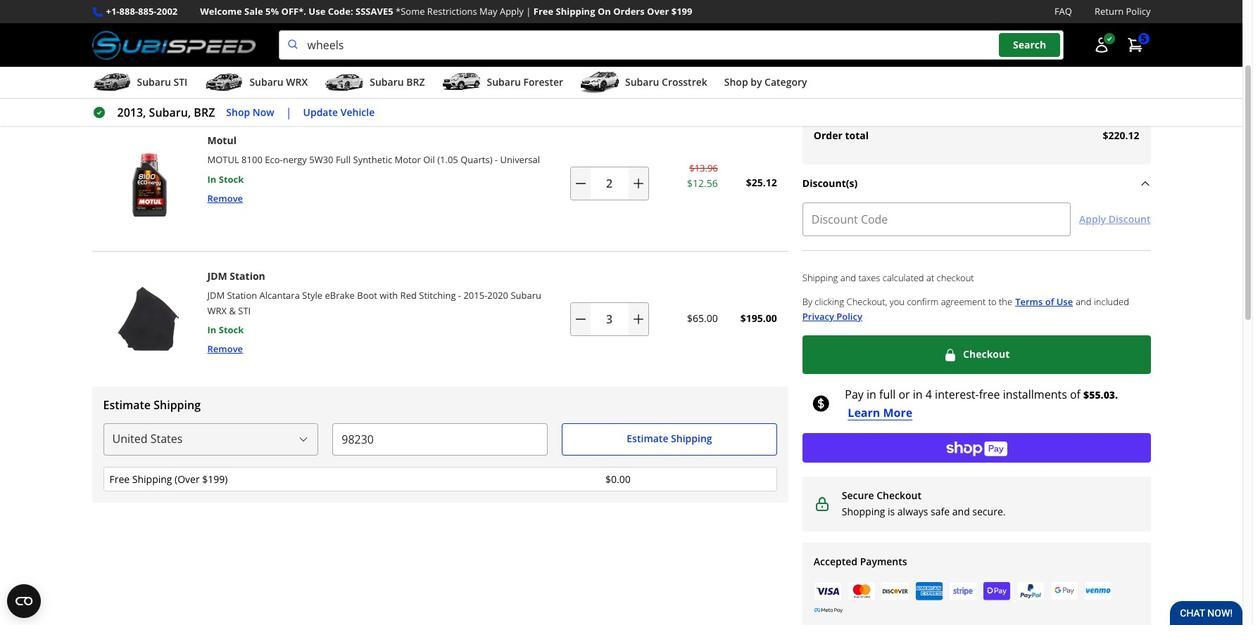 Task type: vqa. For each thing, say whether or not it's contained in the screenshot.
TRD
no



Task type: describe. For each thing, give the bounding box(es) containing it.
code:
[[328, 5, 353, 18]]

$65.00
[[687, 312, 718, 325]]

shop for shop now
[[226, 105, 250, 119]]

$220.12 for order total
[[1103, 129, 1139, 142]]

estimate for estimate shipping button
[[627, 432, 668, 446]]

mastercard image
[[847, 582, 876, 602]]

full
[[879, 387, 896, 403]]

$55.03
[[1083, 389, 1115, 402]]

payments
[[860, 555, 907, 569]]

0 horizontal spatial and
[[840, 272, 856, 285]]

885-
[[138, 5, 157, 18]]

orders
[[613, 5, 645, 18]]

subaru forester button
[[442, 70, 563, 98]]

privacy policy link
[[802, 310, 862, 325]]

(over
[[175, 473, 200, 486]]

5w30
[[309, 154, 333, 166]]

calculated at checkout
[[1034, 99, 1139, 112]]

eco-
[[265, 154, 283, 166]]

motul
[[207, 154, 239, 166]]

metapay image
[[814, 609, 843, 614]]

terms of use link
[[1015, 295, 1073, 310]]

crosstrek
[[662, 75, 707, 89]]

sti inside jdm station jdm station alcantara style ebrake boot with red stitching - 2015-2020 subaru wrx & sti in stock remove
[[238, 304, 251, 317]]

boot
[[357, 290, 377, 302]]

always
[[897, 505, 928, 519]]

subaru for subaru sti
[[137, 75, 171, 89]]

$13.96
[[689, 162, 718, 174]]

shipping inside button
[[671, 432, 712, 446]]

- inside motul motul 8100 eco-nergy 5w30 full synthetic motor oil (1.05 quarts) - universal in stock remove
[[495, 154, 498, 166]]

Zip text field
[[332, 424, 548, 456]]

subaru for subaru crosstrek
[[625, 75, 659, 89]]

shop now
[[226, 105, 274, 119]]

country select image
[[298, 434, 309, 445]]

alcantara
[[259, 290, 300, 302]]

estimate shipping for estimate shipping dropdown button
[[103, 397, 201, 413]]

safe
[[931, 505, 950, 519]]

now
[[253, 105, 274, 119]]

free for shipping!
[[119, 44, 141, 57]]

estimate for estimate shipping dropdown button
[[103, 397, 151, 413]]

policy inside 'return policy' link
[[1126, 5, 1151, 18]]

on
[[598, 5, 611, 18]]

of for installments
[[1070, 387, 1081, 403]]

checkout link
[[802, 336, 1151, 375]]

subaru wrx
[[249, 75, 308, 89]]

$220.12 for subtotal
[[1103, 52, 1139, 65]]

calculated
[[883, 272, 924, 285]]

+1-888-885-2002 link
[[106, 4, 178, 19]]

1 vertical spatial at
[[926, 272, 934, 285]]

5 button
[[1120, 31, 1151, 59]]

free shipping!
[[119, 44, 189, 57]]

venmo image
[[1084, 582, 1112, 602]]

Discount Code field
[[802, 203, 1071, 237]]

taxes
[[814, 99, 840, 112]]

amex image
[[915, 582, 943, 602]]

1 vertical spatial |
[[286, 105, 292, 120]]

free for shipping
[[109, 473, 130, 486]]

accepted
[[814, 555, 857, 569]]

subaru sti button
[[92, 70, 188, 98]]

search button
[[999, 33, 1060, 57]]

brz inside dropdown button
[[406, 75, 425, 89]]

a subaru sti thumbnail image image
[[92, 72, 131, 93]]

$25.12
[[746, 176, 777, 190]]

search input field
[[278, 30, 1063, 60]]

product
[[103, 94, 139, 107]]

by clicking checkout, you confirm agreement to the terms of use and included privacy policy
[[802, 295, 1129, 323]]

vehicle
[[341, 105, 375, 119]]

over
[[647, 5, 669, 18]]

with
[[380, 290, 398, 302]]

use inside by clicking checkout, you confirm agreement to the terms of use and included privacy policy
[[1056, 295, 1073, 308]]

1 in from the left
[[867, 387, 876, 403]]

shop by category
[[724, 75, 807, 89]]

+1-
[[106, 5, 119, 18]]

price
[[695, 94, 718, 107]]

subaru inside jdm station jdm station alcantara style ebrake boot with red stitching - 2015-2020 subaru wrx & sti in stock remove
[[511, 290, 541, 302]]

update vehicle
[[303, 105, 375, 119]]

subaru for subaru wrx
[[249, 75, 284, 89]]

0 vertical spatial station
[[230, 269, 265, 283]]

888-
[[119, 5, 138, 18]]

items)
[[105, 7, 137, 23]]

policy inside by clicking checkout, you confirm agreement to the terms of use and included privacy policy
[[837, 310, 862, 323]]

$13.96 $12.56
[[687, 162, 718, 190]]

+1-888-885-2002
[[106, 5, 178, 18]]

shop for shop by category
[[724, 75, 748, 89]]

order total
[[814, 129, 869, 142]]

increment image
[[631, 312, 645, 326]]

(5 items)
[[92, 7, 137, 23]]

(5
[[92, 7, 102, 23]]

confirm
[[907, 295, 939, 308]]

*some restrictions may apply | free shipping on orders over $199
[[396, 5, 692, 18]]

order
[[814, 129, 843, 142]]

more
[[883, 406, 912, 421]]

faq
[[1054, 5, 1072, 18]]

a subaru brz thumbnail image image
[[325, 72, 364, 93]]

Country Select button
[[103, 424, 318, 456]]

the
[[999, 295, 1012, 308]]

total
[[845, 129, 869, 142]]

button image
[[1093, 37, 1110, 54]]

restrictions
[[427, 5, 477, 18]]

1 jdm from the top
[[207, 269, 227, 283]]

clicking
[[815, 295, 844, 308]]

*some
[[396, 5, 425, 18]]

off*.
[[281, 5, 306, 18]]

subaru crosstrek
[[625, 75, 707, 89]]

$12.56
[[687, 177, 718, 190]]

2002
[[157, 5, 178, 18]]

and inside secure checkout shopping is always safe and secure.
[[952, 505, 970, 519]]

2 in from the left
[[913, 387, 923, 403]]

ebrake
[[325, 290, 355, 302]]

open widget image
[[7, 585, 41, 619]]

1 vertical spatial station
[[227, 290, 257, 302]]

free shipping (over $199)
[[109, 473, 228, 486]]

stock inside motul motul 8100 eco-nergy 5w30 full synthetic motor oil (1.05 quarts) - universal in stock remove
[[219, 173, 244, 185]]

included
[[1094, 295, 1129, 308]]

0 horizontal spatial brz
[[194, 105, 215, 120]]

apply
[[500, 5, 524, 18]]

$195.00
[[740, 312, 777, 325]]

paypal image
[[1016, 582, 1045, 602]]



Task type: locate. For each thing, give the bounding box(es) containing it.
0 horizontal spatial of
[[1045, 295, 1054, 308]]

None number field
[[570, 167, 649, 200], [570, 302, 649, 336], [570, 167, 649, 200], [570, 302, 649, 336]]

faq link
[[1054, 4, 1072, 19]]

1 vertical spatial use
[[1056, 295, 1073, 308]]

0 vertical spatial remove
[[207, 192, 243, 205]]

buy with shop pay image
[[946, 440, 1007, 457]]

increment image
[[631, 176, 645, 191]]

0 vertical spatial shop
[[724, 75, 748, 89]]

stock
[[219, 173, 244, 185], [219, 324, 244, 336]]

decrement image
[[573, 176, 588, 191]]

shop inside dropdown button
[[724, 75, 748, 89]]

policy
[[1126, 5, 1151, 18], [837, 310, 862, 323]]

calculated
[[1034, 99, 1082, 112]]

remove button down the motul
[[207, 191, 243, 205]]

checkout inside button
[[963, 348, 1010, 361]]

1 vertical spatial estimate
[[627, 432, 668, 446]]

- right quarts)
[[495, 154, 498, 166]]

wrx inside dropdown button
[[286, 75, 308, 89]]

remove down the &
[[207, 343, 243, 355]]

terms
[[1015, 295, 1043, 308]]

subaru for subaru brz
[[370, 75, 404, 89]]

estimate shipping up the country select button
[[103, 397, 201, 413]]

shop now link
[[226, 105, 274, 121]]

at up confirm
[[926, 272, 934, 285]]

sti right the &
[[238, 304, 251, 317]]

0 vertical spatial estimate
[[103, 397, 151, 413]]

subaru inside 'dropdown button'
[[625, 75, 659, 89]]

| right now
[[286, 105, 292, 120]]

1 vertical spatial $220.12
[[1103, 129, 1139, 142]]

1 vertical spatial free
[[119, 44, 141, 57]]

full
[[336, 154, 351, 166]]

1 horizontal spatial in
[[913, 387, 923, 403]]

quarts)
[[461, 154, 492, 166]]

checkout
[[937, 272, 974, 285]]

0 horizontal spatial use
[[309, 5, 325, 18]]

checkout,
[[847, 295, 887, 308]]

0 horizontal spatial checkout
[[877, 489, 921, 503]]

brz left a subaru forester thumbnail image
[[406, 75, 425, 89]]

1 horizontal spatial estimate shipping
[[627, 432, 712, 446]]

estimate shipping inside estimate shipping button
[[627, 432, 712, 446]]

sale
[[244, 5, 263, 18]]

and left included at the top right
[[1076, 295, 1092, 308]]

1 vertical spatial sti
[[238, 304, 251, 317]]

motul
[[207, 133, 236, 147]]

2 vertical spatial checkout
[[877, 489, 921, 503]]

2015-
[[463, 290, 487, 302]]

1 horizontal spatial and
[[952, 505, 970, 519]]

free left (over
[[109, 473, 130, 486]]

2 remove button from the top
[[207, 342, 243, 356]]

motor
[[395, 154, 421, 166]]

estimate inside button
[[627, 432, 668, 446]]

1 vertical spatial policy
[[837, 310, 862, 323]]

pay
[[845, 387, 864, 403]]

0 vertical spatial in
[[207, 173, 216, 185]]

1 vertical spatial in
[[207, 324, 216, 336]]

0 vertical spatial -
[[495, 154, 498, 166]]

0 horizontal spatial -
[[458, 290, 461, 302]]

to
[[988, 295, 997, 308]]

0 vertical spatial estimate shipping
[[103, 397, 201, 413]]

1 vertical spatial shop
[[226, 105, 250, 119]]

checkout up free
[[963, 348, 1010, 361]]

1 vertical spatial of
[[1070, 387, 1081, 403]]

0 horizontal spatial |
[[286, 105, 292, 120]]

at
[[1085, 99, 1094, 112], [926, 272, 934, 285]]

or
[[899, 387, 910, 403]]

a subaru wrx thumbnail image image
[[204, 72, 244, 93]]

mtl102782 motul 8100 eco-nergy 5w30 full synthetic motor oil (1.05 quarts) - 2015-2020 wrx / sti, image
[[97, 133, 199, 234]]

2 horizontal spatial checkout
[[1096, 99, 1139, 112]]

policy down checkout,
[[837, 310, 862, 323]]

wrx left the &
[[207, 304, 227, 317]]

free
[[979, 387, 1000, 403]]

$220.12 down 'return policy' link
[[1103, 52, 1139, 65]]

- left 2015-
[[458, 290, 461, 302]]

sti up subaru,
[[174, 75, 188, 89]]

$220.12
[[1103, 52, 1139, 65], [1103, 129, 1139, 142]]

- inside jdm station jdm station alcantara style ebrake boot with red stitching - 2015-2020 subaru wrx & sti in stock remove
[[458, 290, 461, 302]]

sssave5
[[356, 5, 393, 18]]

in right jds15wrxstiebrkal 15-20 subaru wrx & sti jdm station alcantara style ebrake boot with red stitching, image
[[207, 324, 216, 336]]

0 vertical spatial free
[[533, 5, 553, 18]]

station up alcantara at the left of page
[[230, 269, 265, 283]]

shipping and taxes calculated at checkout
[[802, 272, 974, 285]]

style
[[302, 290, 323, 302]]

and inside by clicking checkout, you confirm agreement to the terms of use and included privacy policy
[[1076, 295, 1092, 308]]

2 vertical spatial free
[[109, 473, 130, 486]]

1 vertical spatial estimate shipping
[[627, 432, 712, 446]]

0 vertical spatial use
[[309, 5, 325, 18]]

subaru wrx button
[[204, 70, 308, 98]]

accepted payments
[[814, 555, 907, 569]]

motul motul 8100 eco-nergy 5w30 full synthetic motor oil (1.05 quarts) - universal in stock remove
[[207, 133, 540, 205]]

category
[[765, 75, 807, 89]]

policy up 5
[[1126, 5, 1151, 18]]

subaru left forester
[[487, 75, 521, 89]]

0 vertical spatial of
[[1045, 295, 1054, 308]]

stock inside jdm station jdm station alcantara style ebrake boot with red stitching - 2015-2020 subaru wrx & sti in stock remove
[[219, 324, 244, 336]]

remove inside motul motul 8100 eco-nergy 5w30 full synthetic motor oil (1.05 quarts) - universal in stock remove
[[207, 192, 243, 205]]

0 horizontal spatial wrx
[[207, 304, 227, 317]]

motul 8100 eco-nergy 5w30 full synthetic motor oil (1.05 quarts) - universal link
[[207, 154, 540, 166]]

1 horizontal spatial -
[[495, 154, 498, 166]]

secure
[[842, 489, 874, 503]]

synthetic
[[353, 154, 392, 166]]

1 horizontal spatial sti
[[238, 304, 251, 317]]

wrx inside jdm station jdm station alcantara style ebrake boot with red stitching - 2015-2020 subaru wrx & sti in stock remove
[[207, 304, 227, 317]]

estimate shipping
[[103, 397, 201, 413], [627, 432, 712, 446]]

and left the taxes
[[840, 272, 856, 285]]

search
[[1013, 38, 1046, 52]]

1 stock from the top
[[219, 173, 244, 185]]

2 stock from the top
[[219, 324, 244, 336]]

subaru inside dropdown button
[[487, 75, 521, 89]]

1 horizontal spatial policy
[[1126, 5, 1151, 18]]

and right safe
[[952, 505, 970, 519]]

0 vertical spatial policy
[[1126, 5, 1151, 18]]

1 vertical spatial brz
[[194, 105, 215, 120]]

1 in from the top
[[207, 173, 216, 185]]

2 vertical spatial and
[[952, 505, 970, 519]]

1 horizontal spatial shop
[[724, 75, 748, 89]]

5%
[[265, 5, 279, 18]]

0 horizontal spatial at
[[926, 272, 934, 285]]

sti inside dropdown button
[[174, 75, 188, 89]]

station up the &
[[227, 290, 257, 302]]

1 horizontal spatial use
[[1056, 295, 1073, 308]]

1 vertical spatial remove button
[[207, 342, 243, 356]]

1 remove button from the top
[[207, 191, 243, 205]]

0 vertical spatial wrx
[[286, 75, 308, 89]]

learn more link
[[845, 406, 912, 421]]

1 vertical spatial checkout
[[963, 348, 1010, 361]]

checkout up is
[[877, 489, 921, 503]]

0 vertical spatial at
[[1085, 99, 1094, 112]]

subaru down 'free shipping!'
[[137, 75, 171, 89]]

stripe image
[[949, 582, 977, 602]]

remove inside jdm station jdm station alcantara style ebrake boot with red stitching - 2015-2020 subaru wrx & sti in stock remove
[[207, 343, 243, 355]]

1 horizontal spatial checkout
[[963, 348, 1010, 361]]

1 vertical spatial stock
[[219, 324, 244, 336]]

0 horizontal spatial shop
[[226, 105, 250, 119]]

1 remove from the top
[[207, 192, 243, 205]]

by
[[802, 295, 812, 308]]

decrement image
[[573, 312, 588, 326]]

is
[[888, 505, 895, 519]]

8100
[[242, 154, 262, 166]]

of for terms
[[1045, 295, 1054, 308]]

subaru up vehicle
[[370, 75, 404, 89]]

checkout inside secure checkout shopping is always safe and secure.
[[877, 489, 921, 503]]

update
[[303, 105, 338, 119]]

item price
[[671, 94, 718, 107]]

| right apply
[[526, 5, 531, 18]]

return policy link
[[1095, 4, 1151, 19]]

0 horizontal spatial sti
[[174, 75, 188, 89]]

a subaru forester thumbnail image image
[[442, 72, 481, 93]]

subispeed logo image
[[92, 30, 256, 60]]

1 horizontal spatial |
[[526, 5, 531, 18]]

subaru sti
[[137, 75, 188, 89]]

use right off*.
[[309, 5, 325, 18]]

0 vertical spatial jdm
[[207, 269, 227, 283]]

return policy
[[1095, 5, 1151, 18]]

2 in from the top
[[207, 324, 216, 336]]

of inside by clicking checkout, you confirm agreement to the terms of use and included privacy policy
[[1045, 295, 1054, 308]]

0 horizontal spatial in
[[867, 387, 876, 403]]

1 vertical spatial wrx
[[207, 304, 227, 317]]

agreement
[[941, 295, 986, 308]]

of right terms
[[1045, 295, 1054, 308]]

&
[[229, 304, 236, 317]]

free up subaru sti dropdown button
[[119, 44, 141, 57]]

0 vertical spatial |
[[526, 5, 531, 18]]

1 horizontal spatial estimate
[[627, 432, 668, 446]]

jdm station alcantara style ebrake boot with red stitching - 2015-2020 subaru wrx & sti link
[[207, 290, 541, 317]]

at right calculated at the right top of the page
[[1085, 99, 1094, 112]]

sti
[[174, 75, 188, 89], [238, 304, 251, 317]]

checkout right calculated at the right top of the page
[[1096, 99, 1139, 112]]

secure.
[[972, 505, 1006, 519]]

0 horizontal spatial estimate shipping
[[103, 397, 201, 413]]

0 horizontal spatial estimate
[[103, 397, 151, 413]]

pay in full or in 4 interest-free installments of $55.03 . learn more
[[845, 387, 1118, 421]]

in left 4
[[913, 387, 923, 403]]

$220.12 down the calculated at checkout at top
[[1103, 129, 1139, 142]]

shop left by
[[724, 75, 748, 89]]

wrx up update
[[286, 75, 308, 89]]

0 vertical spatial $220.12
[[1103, 52, 1139, 65]]

0 vertical spatial brz
[[406, 75, 425, 89]]

shoppay image
[[983, 582, 1011, 602]]

$199
[[671, 5, 692, 18]]

subaru left crosstrek
[[625, 75, 659, 89]]

1 horizontal spatial wrx
[[286, 75, 308, 89]]

subaru brz button
[[325, 70, 425, 98]]

in inside jdm station jdm station alcantara style ebrake boot with red stitching - 2015-2020 subaru wrx & sti in stock remove
[[207, 324, 216, 336]]

red
[[400, 290, 417, 302]]

in left the full
[[867, 387, 876, 403]]

1 horizontal spatial of
[[1070, 387, 1081, 403]]

brz up motul
[[194, 105, 215, 120]]

learn
[[848, 406, 880, 421]]

a subaru crosstrek thumbnail image image
[[580, 72, 620, 93]]

1 horizontal spatial at
[[1085, 99, 1094, 112]]

subaru,
[[149, 105, 191, 120]]

shop by category button
[[724, 70, 807, 98]]

googlepay image
[[1050, 582, 1078, 602]]

0 vertical spatial sti
[[174, 75, 188, 89]]

2 $220.12 from the top
[[1103, 129, 1139, 142]]

you
[[890, 295, 905, 308]]

welcome
[[200, 5, 242, 18]]

0 vertical spatial remove button
[[207, 191, 243, 205]]

1 vertical spatial and
[[1076, 295, 1092, 308]]

subaru up now
[[249, 75, 284, 89]]

1 vertical spatial remove
[[207, 343, 243, 355]]

0 horizontal spatial policy
[[837, 310, 862, 323]]

estimate shipping button
[[562, 424, 777, 456]]

2 remove from the top
[[207, 343, 243, 355]]

discount(s)
[[802, 176, 858, 190]]

in down the motul
[[207, 173, 216, 185]]

privacy
[[802, 310, 834, 323]]

1 $220.12 from the top
[[1103, 52, 1139, 65]]

0 vertical spatial stock
[[219, 173, 244, 185]]

stock down the motul
[[219, 173, 244, 185]]

installments
[[1003, 387, 1067, 403]]

remove button down the &
[[207, 342, 243, 356]]

0 vertical spatial checkout
[[1096, 99, 1139, 112]]

remove button for station
[[207, 342, 243, 356]]

in inside motul motul 8100 eco-nergy 5w30 full synthetic motor oil (1.05 quarts) - universal in stock remove
[[207, 173, 216, 185]]

discover image
[[881, 582, 909, 602]]

subaru right 2020
[[511, 290, 541, 302]]

remove button for motul
[[207, 191, 243, 205]]

use right terms
[[1056, 295, 1073, 308]]

jdm station jdm station alcantara style ebrake boot with red stitching - 2015-2020 subaru wrx & sti in stock remove
[[207, 269, 541, 355]]

0 vertical spatial and
[[840, 272, 856, 285]]

1 vertical spatial jdm
[[207, 290, 225, 302]]

1 horizontal spatial brz
[[406, 75, 425, 89]]

2013, subaru, brz
[[117, 105, 215, 120]]

2 horizontal spatial and
[[1076, 295, 1092, 308]]

of inside pay in full or in 4 interest-free installments of $55.03 . learn more
[[1070, 387, 1081, 403]]

subaru for subaru forester
[[487, 75, 521, 89]]

welcome sale 5% off*. use code: sssave5
[[200, 5, 393, 18]]

1 vertical spatial -
[[458, 290, 461, 302]]

2 jdm from the top
[[207, 290, 225, 302]]

visa image
[[814, 582, 842, 602]]

estimate shipping for estimate shipping button
[[627, 432, 712, 446]]

oil
[[423, 154, 435, 166]]

-
[[495, 154, 498, 166], [458, 290, 461, 302]]

of
[[1045, 295, 1054, 308], [1070, 387, 1081, 403]]

5
[[1141, 32, 1146, 45]]

nergy
[[283, 154, 307, 166]]

estimate
[[103, 397, 151, 413], [627, 432, 668, 446]]

shop left now
[[226, 105, 250, 119]]

of left $55.03 at bottom right
[[1070, 387, 1081, 403]]

checkout button
[[802, 336, 1151, 375]]

remove down the motul
[[207, 192, 243, 205]]

estimate shipping up $0.00
[[627, 432, 712, 446]]

stock down the &
[[219, 324, 244, 336]]

free right apply
[[533, 5, 553, 18]]

jds15wrxstiebrkal 15-20 subaru wrx & sti jdm station alcantara style ebrake boot with red stitching, image
[[97, 269, 199, 370]]



